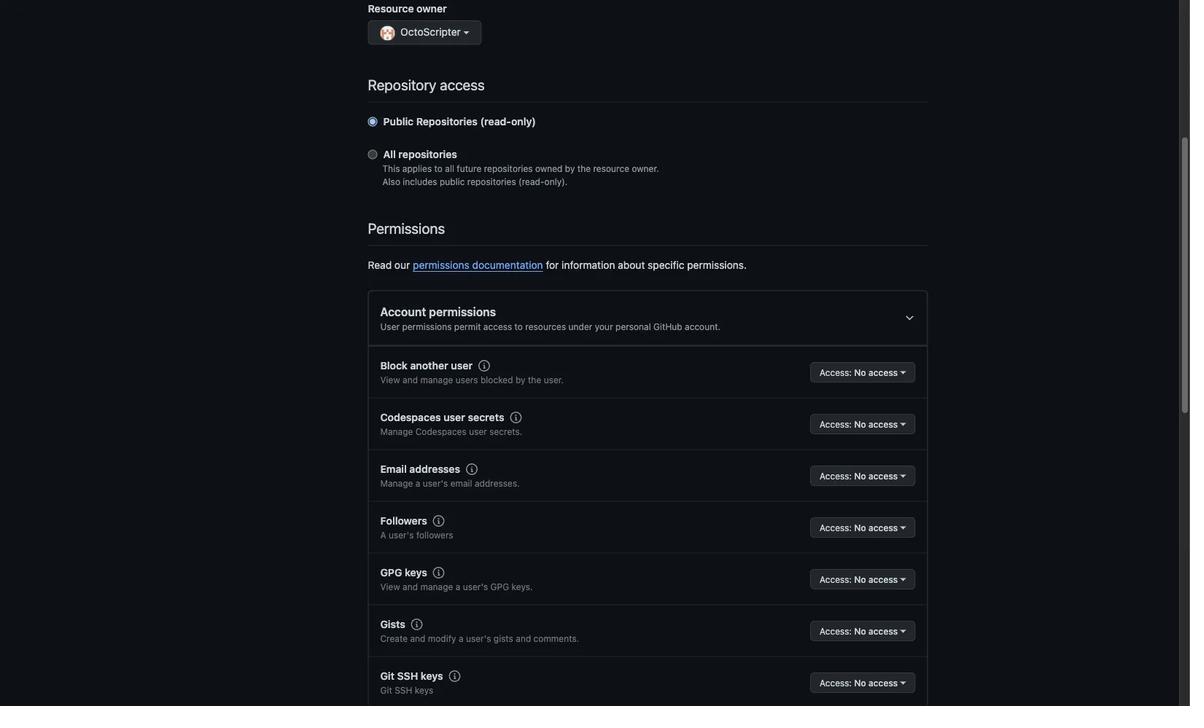 Task type: vqa. For each thing, say whether or not it's contained in the screenshot.


Task type: locate. For each thing, give the bounding box(es) containing it.
view
[[380, 375, 400, 385], [380, 582, 400, 592]]

info image
[[478, 360, 490, 372], [510, 412, 522, 424], [433, 515, 445, 527], [449, 671, 461, 682]]

2 no from the top
[[854, 419, 866, 429]]

0 horizontal spatial by
[[516, 375, 526, 385]]

about
[[618, 259, 645, 271]]

no for addresses
[[854, 471, 866, 481]]

a down 'email addresses'
[[416, 479, 420, 489]]

keys
[[405, 567, 427, 579], [421, 670, 443, 682], [415, 686, 433, 696]]

by up only).
[[565, 164, 575, 174]]

codespaces up manage codespaces user secrets.
[[380, 412, 441, 424]]

user's down addresses
[[423, 479, 448, 489]]

1 horizontal spatial by
[[565, 164, 575, 174]]

and right create
[[410, 634, 426, 644]]

repositories down future
[[467, 177, 516, 187]]

1 horizontal spatial (read-
[[519, 177, 544, 187]]

to left the resources
[[515, 322, 523, 332]]

info image
[[466, 464, 478, 475], [433, 567, 445, 579], [411, 619, 423, 631]]

2 vertical spatial user
[[469, 427, 487, 437]]

followers
[[380, 515, 427, 527]]

2 vertical spatial repositories
[[467, 177, 516, 187]]

2 git from the top
[[380, 686, 392, 696]]

1 vertical spatial git ssh keys
[[380, 686, 433, 696]]

1 vertical spatial by
[[516, 375, 526, 385]]

info image for followers
[[433, 515, 445, 527]]

2 manage from the top
[[380, 479, 413, 489]]

email addresses
[[380, 463, 460, 475]]

0 horizontal spatial to
[[434, 164, 443, 174]]

0 vertical spatial info image
[[466, 464, 478, 475]]

and right the gists
[[516, 634, 531, 644]]

manage down another
[[420, 375, 453, 385]]

gpg left keys.
[[491, 582, 509, 592]]

by
[[565, 164, 575, 174], [516, 375, 526, 385]]

manage up email
[[380, 427, 413, 437]]

7 access: from the top
[[820, 678, 852, 688]]

codespaces down codespaces user secrets
[[416, 427, 467, 437]]

access: no access for ssh
[[820, 678, 898, 688]]

permissions down account permissions on the top of page
[[402, 322, 452, 332]]

1 vertical spatial permissions
[[429, 305, 496, 319]]

ssh
[[397, 670, 418, 682], [395, 686, 412, 696]]

4 access: from the top
[[820, 523, 852, 533]]

the
[[577, 164, 591, 174], [528, 375, 541, 385]]

(read- down owned at left top
[[519, 177, 544, 187]]

access
[[440, 76, 485, 93], [483, 322, 512, 332], [869, 367, 898, 378], [869, 419, 898, 429], [869, 471, 898, 481], [869, 523, 898, 533], [869, 575, 898, 585], [869, 626, 898, 637], [869, 678, 898, 688]]

comments.
[[534, 634, 579, 644]]

1 git ssh keys from the top
[[380, 670, 443, 682]]

5 access: no access from the top
[[820, 575, 898, 585]]

0 vertical spatial view
[[380, 375, 400, 385]]

gists
[[494, 634, 513, 644]]

2 vertical spatial a
[[459, 634, 463, 644]]

manage
[[420, 375, 453, 385], [420, 582, 453, 592]]

addresses
[[409, 463, 460, 475]]

chevron down image
[[904, 312, 916, 324]]

the left resource
[[577, 164, 591, 174]]

0 vertical spatial manage
[[420, 375, 453, 385]]

a
[[416, 479, 420, 489], [456, 582, 460, 592], [459, 634, 463, 644]]

by right blocked
[[516, 375, 526, 385]]

@octoscripter image
[[380, 26, 395, 40]]

user's down followers
[[389, 530, 414, 541]]

1 vertical spatial (read-
[[519, 177, 544, 187]]

0 vertical spatial repositories
[[398, 148, 457, 160]]

user's
[[423, 479, 448, 489], [389, 530, 414, 541], [463, 582, 488, 592], [466, 634, 491, 644]]

gpg
[[380, 567, 402, 579], [491, 582, 509, 592]]

manage
[[380, 427, 413, 437], [380, 479, 413, 489]]

this applies to all  future repositories owned by the resource owner. also includes public repositories (read-only).
[[383, 164, 659, 187]]

manage down 'gpg keys'
[[420, 582, 453, 592]]

account
[[380, 305, 426, 319]]

5 no from the top
[[854, 575, 866, 585]]

2 view from the top
[[380, 582, 400, 592]]

permissions for account
[[429, 305, 496, 319]]

1 vertical spatial keys
[[421, 670, 443, 682]]

block another user
[[380, 360, 473, 372]]

to left all
[[434, 164, 443, 174]]

0 vertical spatial git ssh keys
[[380, 670, 443, 682]]

6 access: from the top
[[820, 626, 852, 637]]

2 access: from the top
[[820, 419, 852, 429]]

7 no from the top
[[854, 678, 866, 688]]

all
[[383, 148, 396, 160]]

read our permissions documentation for information about specific permissions.
[[368, 259, 747, 271]]

gpg down a on the left bottom
[[380, 567, 402, 579]]

1 horizontal spatial to
[[515, 322, 523, 332]]

0 vertical spatial user
[[451, 360, 473, 372]]

2 access: no access from the top
[[820, 419, 898, 429]]

2 manage from the top
[[420, 582, 453, 592]]

6 no from the top
[[854, 626, 866, 637]]

1 vertical spatial a
[[456, 582, 460, 592]]

and for gists
[[410, 634, 426, 644]]

info image right gists on the bottom left of page
[[411, 619, 423, 631]]

0 vertical spatial the
[[577, 164, 591, 174]]

repositories up applies
[[398, 148, 457, 160]]

only)
[[511, 115, 536, 127]]

access: no access
[[820, 367, 898, 378], [820, 419, 898, 429], [820, 471, 898, 481], [820, 523, 898, 533], [820, 575, 898, 585], [820, 626, 898, 637], [820, 678, 898, 688]]

access for email addresses
[[869, 471, 898, 481]]

permissions up the permit
[[429, 305, 496, 319]]

no for another
[[854, 367, 866, 378]]

1 access: from the top
[[820, 367, 852, 378]]

secrets.
[[490, 427, 522, 437]]

email
[[380, 463, 407, 475]]

info image up the view and manage a user's gpg keys.
[[433, 567, 445, 579]]

1 manage from the top
[[380, 427, 413, 437]]

and down block another user
[[403, 375, 418, 385]]

1 vertical spatial view
[[380, 582, 400, 592]]

git
[[380, 670, 395, 682], [380, 686, 392, 696]]

codespaces
[[380, 412, 441, 424], [416, 427, 467, 437]]

7 access: no access from the top
[[820, 678, 898, 688]]

info image down modify
[[449, 671, 461, 682]]

blocked
[[481, 375, 513, 385]]

resource
[[368, 2, 414, 14]]

1 horizontal spatial info image
[[433, 567, 445, 579]]

6 access: no access from the top
[[820, 626, 898, 637]]

repositories
[[398, 148, 457, 160], [484, 164, 533, 174], [467, 177, 516, 187]]

and down 'gpg keys'
[[403, 582, 418, 592]]

public
[[440, 177, 465, 187]]

user's left keys.
[[463, 582, 488, 592]]

access:
[[820, 367, 852, 378], [820, 419, 852, 429], [820, 471, 852, 481], [820, 523, 852, 533], [820, 575, 852, 585], [820, 626, 852, 637], [820, 678, 852, 688]]

account.
[[685, 322, 721, 332]]

access: for user
[[820, 419, 852, 429]]

view and manage a user's gpg keys.
[[380, 582, 533, 592]]

account permissions
[[380, 305, 496, 319]]

user.
[[544, 375, 564, 385]]

0 vertical spatial gpg
[[380, 567, 402, 579]]

info image up view and manage users blocked by the user.
[[478, 360, 490, 372]]

3 no from the top
[[854, 471, 866, 481]]

keys.
[[512, 582, 533, 592]]

0 vertical spatial a
[[416, 479, 420, 489]]

0 horizontal spatial gpg
[[380, 567, 402, 579]]

a user's followers
[[380, 530, 453, 541]]

1 vertical spatial to
[[515, 322, 523, 332]]

a right modify
[[459, 634, 463, 644]]

access for followers
[[869, 523, 898, 533]]

another
[[410, 360, 448, 372]]

access: for keys
[[820, 575, 852, 585]]

view down 'gpg keys'
[[380, 582, 400, 592]]

octoscripter button
[[368, 20, 482, 45]]

(read- right repositories
[[480, 115, 511, 127]]

user
[[451, 360, 473, 372], [444, 412, 465, 424], [469, 427, 487, 437]]

1 access: no access from the top
[[820, 367, 898, 378]]

3 access: no access from the top
[[820, 471, 898, 481]]

info image up "followers"
[[433, 515, 445, 527]]

email
[[450, 479, 472, 489]]

info image up secrets.
[[510, 412, 522, 424]]

3 access: from the top
[[820, 471, 852, 481]]

0 vertical spatial manage
[[380, 427, 413, 437]]

user up manage codespaces user secrets.
[[444, 412, 465, 424]]

view down block
[[380, 375, 400, 385]]

by inside this applies to all  future repositories owned by the resource owner. also includes public repositories (read-only).
[[565, 164, 575, 174]]

octoscripter
[[400, 26, 464, 38]]

0 vertical spatial by
[[565, 164, 575, 174]]

option group
[[368, 114, 928, 188]]

for
[[546, 259, 559, 271]]

user up 'users'
[[451, 360, 473, 372]]

permissions
[[413, 259, 470, 271], [429, 305, 496, 319], [402, 322, 452, 332]]

repository access
[[368, 76, 485, 93]]

2 horizontal spatial info image
[[466, 464, 478, 475]]

0 vertical spatial to
[[434, 164, 443, 174]]

1 horizontal spatial gpg
[[491, 582, 509, 592]]

no
[[854, 367, 866, 378], [854, 419, 866, 429], [854, 471, 866, 481], [854, 523, 866, 533], [854, 575, 866, 585], [854, 626, 866, 637], [854, 678, 866, 688]]

the left user.
[[528, 375, 541, 385]]

(read-
[[480, 115, 511, 127], [519, 177, 544, 187]]

manage down email
[[380, 479, 413, 489]]

permissions right our
[[413, 259, 470, 271]]

all
[[445, 164, 454, 174]]

1 horizontal spatial the
[[577, 164, 591, 174]]

4 no from the top
[[854, 523, 866, 533]]

1 vertical spatial info image
[[433, 567, 445, 579]]

and
[[403, 375, 418, 385], [403, 582, 418, 592], [410, 634, 426, 644], [516, 634, 531, 644]]

create and modify a user's gists and comments.
[[380, 634, 579, 644]]

repositories right future
[[484, 164, 533, 174]]

future
[[457, 164, 482, 174]]

5 access: from the top
[[820, 575, 852, 585]]

info image up email
[[466, 464, 478, 475]]

0 vertical spatial (read-
[[480, 115, 511, 127]]

also
[[383, 177, 400, 187]]

user down secrets
[[469, 427, 487, 437]]

user for another
[[451, 360, 473, 372]]

a
[[380, 530, 386, 541]]

2 vertical spatial permissions
[[402, 322, 452, 332]]

git ssh keys
[[380, 670, 443, 682], [380, 686, 433, 696]]

resource
[[593, 164, 629, 174]]

documentation
[[472, 259, 543, 271]]

1 vertical spatial user
[[444, 412, 465, 424]]

0 horizontal spatial the
[[528, 375, 541, 385]]

to
[[434, 164, 443, 174], [515, 322, 523, 332]]

All repositories radio
[[368, 150, 377, 159]]

1 vertical spatial codespaces
[[416, 427, 467, 437]]

0 vertical spatial git
[[380, 670, 395, 682]]

0 vertical spatial permissions
[[413, 259, 470, 271]]

view for block another user
[[380, 375, 400, 385]]

owner
[[417, 2, 447, 14]]

a up modify
[[456, 582, 460, 592]]

2 git ssh keys from the top
[[380, 686, 433, 696]]

modify
[[428, 634, 456, 644]]

access: no access for keys
[[820, 575, 898, 585]]

1 vertical spatial ssh
[[395, 686, 412, 696]]

no for user
[[854, 419, 866, 429]]

1 vertical spatial git
[[380, 686, 392, 696]]

0 horizontal spatial info image
[[411, 619, 423, 631]]

1 manage from the top
[[420, 375, 453, 385]]

under
[[569, 322, 592, 332]]

1 vertical spatial manage
[[380, 479, 413, 489]]

1 no from the top
[[854, 367, 866, 378]]

includes
[[403, 177, 437, 187]]

1 vertical spatial manage
[[420, 582, 453, 592]]

users
[[456, 375, 478, 385]]

1 view from the top
[[380, 375, 400, 385]]

gists
[[380, 619, 405, 631]]

manage for codespaces
[[380, 427, 413, 437]]



Task type: describe. For each thing, give the bounding box(es) containing it.
info image for keys
[[433, 567, 445, 579]]

access for gists
[[869, 626, 898, 637]]

access for git ssh keys
[[869, 678, 898, 688]]

personal
[[616, 322, 651, 332]]

access for codespaces user secrets
[[869, 419, 898, 429]]

only).
[[544, 177, 568, 187]]

1 vertical spatial the
[[528, 375, 541, 385]]

4 access: no access from the top
[[820, 523, 898, 533]]

your
[[595, 322, 613, 332]]

option group containing public repositories (read-only)
[[368, 114, 928, 188]]

access for gpg keys
[[869, 575, 898, 585]]

applies
[[402, 164, 432, 174]]

permissions documentation link
[[413, 259, 543, 271]]

a for gists
[[459, 634, 463, 644]]

gpg keys
[[380, 567, 427, 579]]

manage codespaces user secrets.
[[380, 427, 522, 437]]

resource owner
[[368, 2, 447, 14]]

addresses.
[[475, 479, 520, 489]]

no for keys
[[854, 575, 866, 585]]

2 vertical spatial keys
[[415, 686, 433, 696]]

manage for email
[[380, 479, 413, 489]]

the inside this applies to all  future repositories owned by the resource owner. also includes public repositories (read-only).
[[577, 164, 591, 174]]

(read- inside this applies to all  future repositories owned by the resource owner. also includes public repositories (read-only).
[[519, 177, 544, 187]]

github
[[654, 322, 682, 332]]

Public Repositories (read-only) radio
[[368, 117, 377, 126]]

information
[[562, 259, 615, 271]]

permissions
[[368, 220, 445, 237]]

this
[[383, 164, 400, 174]]

access: no access for user
[[820, 419, 898, 429]]

create
[[380, 634, 408, 644]]

1 vertical spatial repositories
[[484, 164, 533, 174]]

and for gpg keys
[[403, 582, 418, 592]]

0 vertical spatial ssh
[[397, 670, 418, 682]]

permissions.
[[687, 259, 747, 271]]

public
[[383, 115, 414, 127]]

1 vertical spatial gpg
[[491, 582, 509, 592]]

permit
[[454, 322, 481, 332]]

followers
[[416, 530, 453, 541]]

info image for git ssh keys
[[449, 671, 461, 682]]

all repositories
[[383, 148, 457, 160]]

and for block another user
[[403, 375, 418, 385]]

resources
[[525, 322, 566, 332]]

access: for addresses
[[820, 471, 852, 481]]

repository
[[368, 76, 436, 93]]

info image for block another user
[[478, 360, 490, 372]]

1 git from the top
[[380, 670, 395, 682]]

secrets
[[468, 412, 504, 424]]

public repositories (read-only)
[[383, 115, 536, 127]]

owned
[[535, 164, 563, 174]]

manage a user's email addresses.
[[380, 479, 520, 489]]

access: no access for addresses
[[820, 471, 898, 481]]

our
[[395, 259, 410, 271]]

access: for ssh
[[820, 678, 852, 688]]

manage for keys
[[420, 582, 453, 592]]

info image for codespaces user secrets
[[510, 412, 522, 424]]

0 vertical spatial codespaces
[[380, 412, 441, 424]]

codespaces user secrets
[[380, 412, 504, 424]]

access: no access for another
[[820, 367, 898, 378]]

user
[[380, 322, 400, 332]]

0 vertical spatial keys
[[405, 567, 427, 579]]

to inside this applies to all  future repositories owned by the resource owner. also includes public repositories (read-only).
[[434, 164, 443, 174]]

user for codespaces
[[469, 427, 487, 437]]

info image for addresses
[[466, 464, 478, 475]]

access: for another
[[820, 367, 852, 378]]

specific
[[648, 259, 684, 271]]

no for ssh
[[854, 678, 866, 688]]

0 horizontal spatial (read-
[[480, 115, 511, 127]]

view for gpg keys
[[380, 582, 400, 592]]

2 vertical spatial info image
[[411, 619, 423, 631]]

user permissions permit access to resources under your personal github account.
[[380, 322, 721, 332]]

view and manage users blocked by the user.
[[380, 375, 564, 385]]

repositories
[[416, 115, 478, 127]]

read
[[368, 259, 392, 271]]

a for gpg keys
[[456, 582, 460, 592]]

manage for another
[[420, 375, 453, 385]]

access for block another user
[[869, 367, 898, 378]]

block
[[380, 360, 408, 372]]

permissions for user
[[402, 322, 452, 332]]

owner.
[[632, 164, 659, 174]]

user's left the gists
[[466, 634, 491, 644]]



